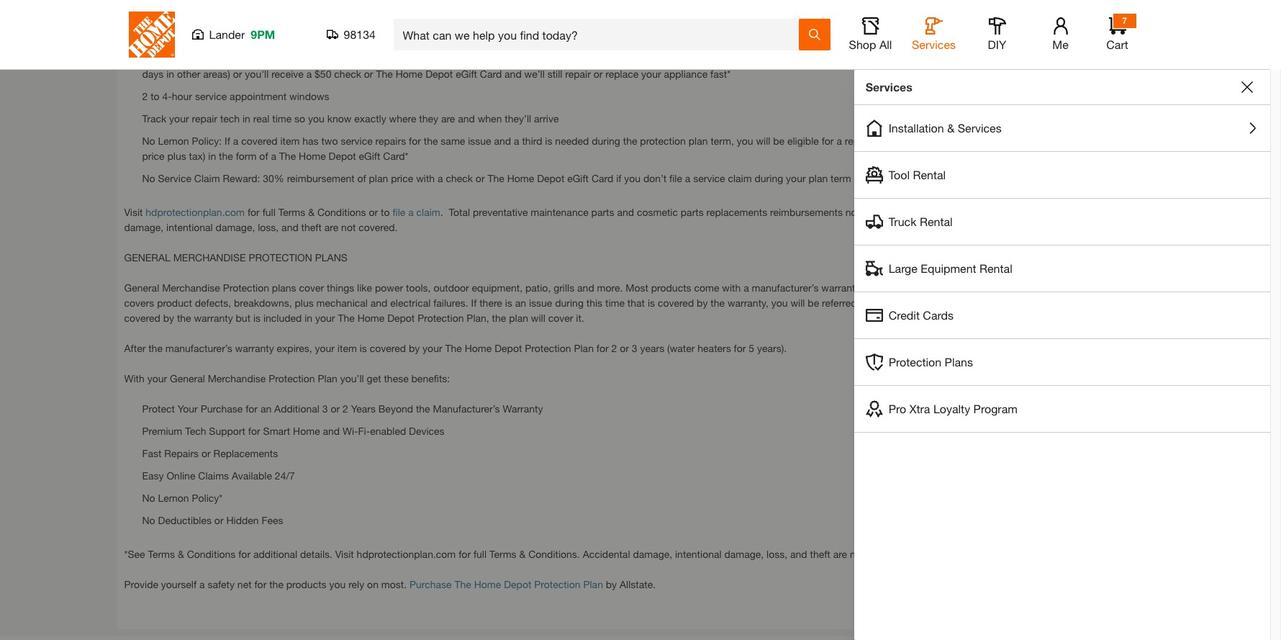 Task type: locate. For each thing, give the bounding box(es) containing it.
your up benefits:
[[423, 342, 443, 354]]

an up the smart
[[261, 403, 272, 415]]

1 horizontal spatial intentional
[[676, 548, 722, 560]]

me button
[[1038, 17, 1084, 52]]

file a claim link
[[393, 206, 441, 218]]

intentional
[[166, 221, 213, 233], [676, 548, 722, 560]]

claim down services button
[[946, 53, 969, 65]]

home inside general merchandise protection plans cover things like power tools, outdoor equipment, patio, grills and more. most products come with a manufacturer's warranty that lasts 90 days to one year from the date of purchase and covers product defects, breakdowns, plus mechanical and electrical failures. if there is an issue during this time that is covered by the warranty, you will be referred to the manufacturer for service. if there is an issue that is not covered by the warranty but is included in your the home depot protection plan, the plan will cover it.
[[358, 312, 385, 324]]

0 horizontal spatial claim
[[417, 206, 441, 218]]

plan,
[[467, 312, 490, 324]]

to inside .  total preventative maintenance parts and cosmetic parts replacements reimbursements not to exceed $500 per plan for major appliances. accidental damage, intentional damage, loss, and theft are not covered.
[[863, 206, 872, 218]]

fast*
[[711, 68, 731, 80]]

3 no from the top
[[142, 492, 155, 504]]

plan inside general merchandise protection plans cover things like power tools, outdoor equipment, patio, grills and more. most products come with a manufacturer's warranty that lasts 90 days to one year from the date of purchase and covers product defects, breakdowns, plus mechanical and electrical failures. if there is an issue during this time that is covered by the warranty, you will be referred to the manufacturer for service. if there is an issue that is not covered by the warranty but is included in your the home depot protection plan, the plan will cover it.
[[509, 312, 529, 324]]

preventative
[[473, 206, 528, 218]]

depot inside the no lemon policy: if a covered item has two service repairs for the same issue and a third is needed during the protection plan term, you will be eligible for a replacement or we'll reimburse you for one (original purchase price plus tax) in the form of a the home depot egift card*
[[329, 150, 356, 162]]

plan down it.
[[574, 342, 594, 354]]

in inside the no lemon policy: if a covered item has two service repairs for the same issue and a third is needed during the protection plan term, you will be eligible for a replacement or we'll reimburse you for one (original purchase price plus tax) in the form of a the home depot egift card*
[[208, 150, 216, 162]]

general up covers
[[124, 282, 159, 294]]

arrive
[[534, 112, 559, 125]]

0 horizontal spatial theft
[[301, 221, 322, 233]]

0 horizontal spatial item
[[280, 135, 300, 147]]

a left "."
[[408, 206, 414, 218]]

0 horizontal spatial general
[[124, 282, 159, 294]]

services inside button
[[958, 121, 1002, 135]]

purchase right most.
[[410, 578, 452, 590]]

1 vertical spatial price
[[391, 172, 414, 184]]

plus down plans
[[295, 297, 314, 309]]

program
[[974, 402, 1018, 416]]

visit hdprotectionplan.com for full terms & conditions or to file a claim
[[124, 206, 441, 218]]

plan inside .  total preventative maintenance parts and cosmetic parts replacements reimbursements not to exceed $500 per plan for major appliances. accidental damage, intentional damage, loss, and theft are not covered.
[[954, 206, 973, 218]]

0 vertical spatial price
[[142, 150, 165, 162]]

mechanical inside general merchandise protection plans cover things like power tools, outdoor equipment, patio, grills and more. most products come with a manufacturer's warranty that lasts 90 days to one year from the date of purchase and covers product defects, breakdowns, plus mechanical and electrical failures. if there is an issue during this time that is covered by the warranty, you will be referred to the manufacturer for service. if there is an issue that is not covered by the warranty but is included in your the home depot protection plan, the plan will cover it.
[[317, 297, 368, 309]]

100 right "top"
[[1018, 53, 1035, 65]]

by up benefits:
[[409, 342, 420, 354]]

0 horizontal spatial products
[[286, 578, 327, 590]]

plan right per
[[954, 206, 973, 218]]

fast repairs or replacements
[[142, 447, 278, 459]]

for up net
[[239, 548, 251, 560]]

an
[[515, 297, 526, 309], [1048, 297, 1059, 309], [261, 403, 272, 415]]

0 horizontal spatial accidental
[[583, 548, 631, 560]]

0 vertical spatial mechanical
[[177, 30, 228, 42]]

for inside .  total preventative maintenance parts and cosmetic parts replacements reimbursements not to exceed $500 per plan for major appliances. accidental damage, intentional damage, loss, and theft are not covered.
[[976, 206, 988, 218]]

1 horizontal spatial manufacturer's
[[752, 282, 819, 294]]

*
[[553, 53, 557, 65]]

appliance
[[664, 68, 708, 80]]

price down track in the top left of the page
[[142, 150, 165, 162]]

services button
[[911, 17, 957, 52]]

allstate.
[[620, 578, 656, 590]]

1 vertical spatial conditions
[[187, 548, 236, 560]]

defects,
[[195, 297, 231, 309]]

0 vertical spatial lemon
[[158, 135, 189, 147]]

lemon up the tax)
[[158, 135, 189, 147]]

fees
[[262, 514, 283, 526]]

0 horizontal spatial day
[[152, 53, 169, 65]]

during down grills
[[555, 297, 584, 309]]

1 vertical spatial hdprotectionplan.com
[[357, 548, 456, 560]]

warranty
[[822, 282, 861, 294], [194, 312, 233, 324], [235, 342, 274, 354]]

0 vertical spatial conditions
[[318, 206, 366, 218]]

.  total preventative maintenance parts and cosmetic parts replacements reimbursements not to exceed $500 per plan for major appliances. accidental damage, intentional damage, loss, and theft are not covered.
[[124, 206, 1121, 233]]

hdprotectionplan.com up most.
[[357, 548, 456, 560]]

plan
[[574, 342, 594, 354], [318, 372, 338, 385], [584, 578, 603, 590]]

home down *see terms & conditions for additional details. visit hdprotectionplan.com for full terms & conditions. accidental damage, intentional damage, loss, and theft are not covered. in the bottom of the page
[[474, 578, 501, 590]]

1 lemon from the top
[[158, 135, 189, 147]]

issue
[[468, 135, 492, 147], [529, 297, 553, 309], [1062, 297, 1085, 309]]

2 horizontal spatial warranty
[[822, 282, 861, 294]]

0 horizontal spatial covered.
[[359, 221, 398, 233]]

1 horizontal spatial terms
[[278, 206, 306, 218]]

a left third on the left of page
[[514, 135, 520, 147]]

for left major
[[976, 206, 988, 218]]

item left has
[[280, 135, 300, 147]]

check
[[334, 68, 361, 80], [446, 172, 473, 184]]

egift
[[456, 68, 477, 80], [359, 150, 381, 162], [568, 172, 589, 184]]

of right date
[[1062, 282, 1071, 294]]

lemon for your
[[158, 135, 189, 147]]

the left same
[[424, 135, 438, 147]]

rental up the year on the right of the page
[[980, 261, 1013, 275]]

lasts
[[884, 282, 905, 294]]

item inside the no lemon policy: if a covered item has two service repairs for the same issue and a third is needed during the protection plan term, you will be eligible for a replacement or we'll reimburse you for one (original purchase price plus tax) in the form of a the home depot egift card*
[[280, 135, 300, 147]]

it.
[[576, 312, 585, 324]]

purchase the home depot protection plan link
[[410, 578, 603, 590]]

guarantee
[[208, 53, 255, 65], [434, 53, 481, 65]]

manufacturer
[[889, 297, 949, 309]]

theft inside .  total preventative maintenance parts and cosmetic parts replacements reimbursements not to exceed $500 per plan for major appliances. accidental damage, intentional damage, loss, and theft are not covered.
[[301, 221, 322, 233]]

0 horizontal spatial are
[[325, 221, 339, 233]]

home down plan,
[[465, 342, 492, 354]]

feedback link image
[[1262, 243, 1282, 321]]

2 vertical spatial egift
[[568, 172, 589, 184]]

one inside general merchandise protection plans cover things like power tools, outdoor equipment, patio, grills and more. most products come with a manufacturer's warranty that lasts 90 days to one year from the date of purchase and covers product defects, breakdowns, plus mechanical and electrical failures. if there is an issue during this time that is covered by the warranty, you will be referred to the manufacturer for service. if there is an issue that is not covered by the warranty but is included in your the home depot protection plan, the plan will cover it.
[[958, 282, 975, 294]]

1 vertical spatial days
[[142, 68, 164, 80]]

1 vertical spatial services
[[866, 80, 913, 94]]

electrical inside general merchandise protection plans cover things like power tools, outdoor equipment, patio, grills and more. most products come with a manufacturer's warranty that lasts 90 days to one year from the date of purchase and covers product defects, breakdowns, plus mechanical and electrical failures. if there is an issue during this time that is covered by the warranty, you will be referred to the manufacturer for service. if there is an issue that is not covered by the warranty but is included in your the home depot protection plan, the plan will cover it.
[[391, 297, 431, 309]]

will up fast*
[[730, 53, 745, 65]]

1 horizontal spatial time
[[606, 297, 625, 309]]

that down most
[[628, 297, 645, 309]]

if
[[225, 135, 230, 147], [471, 297, 477, 309], [1004, 297, 1010, 309]]

2 inside the 2-day service guarantee in top 100 metro areas (3-day service guarantee in other areas) *  we guarantee a service appointment will be available within 2 days of your approved claim in the top 100 metro areas (within 3 days in other areas) or you'll receive a $50 check or the home depot egift card and we'll still repair or replace your appliance fast*
[[833, 53, 839, 65]]

depot down two
[[329, 150, 356, 162]]

when
[[478, 112, 502, 125]]

1 horizontal spatial check
[[446, 172, 473, 184]]

within
[[804, 53, 830, 65]]

0 horizontal spatial price
[[142, 150, 165, 162]]

the up benefits:
[[445, 342, 462, 354]]

products inside general merchandise protection plans cover things like power tools, outdoor equipment, patio, grills and more. most products come with a manufacturer's warranty that lasts 90 days to one year from the date of purchase and covers product defects, breakdowns, plus mechanical and electrical failures. if there is an issue during this time that is covered by the warranty, you will be referred to the manufacturer for service. if there is an issue that is not covered by the warranty but is included in your the home depot protection plan, the plan will cover it.
[[652, 282, 692, 294]]

1 vertical spatial rental
[[920, 215, 953, 228]]

0 vertical spatial repair
[[566, 68, 591, 80]]

equipment
[[921, 261, 977, 275]]

manufacturer's up warranty,
[[752, 282, 819, 294]]

additional
[[274, 403, 320, 415]]

1 horizontal spatial parts
[[681, 206, 704, 218]]

tech
[[220, 112, 240, 125]]

with inside general merchandise protection plans cover things like power tools, outdoor equipment, patio, grills and more. most products come with a manufacturer's warranty that lasts 90 days to one year from the date of purchase and covers product defects, breakdowns, plus mechanical and electrical failures. if there is an issue during this time that is covered by the warranty, you will be referred to the manufacturer for service. if there is an issue that is not covered by the warranty but is included in your the home depot protection plan, the plan will cover it.
[[723, 282, 741, 294]]

breakdowns,
[[234, 297, 292, 309]]

1 vertical spatial time
[[606, 297, 625, 309]]

theft
[[301, 221, 322, 233], [811, 548, 831, 560]]

cosmetic
[[637, 206, 678, 218]]

repair up policy:
[[192, 112, 217, 125]]

1 vertical spatial plan
[[318, 372, 338, 385]]

know
[[327, 112, 352, 125]]

the inside the 2-day service guarantee in top 100 metro areas (3-day service guarantee in other areas) *  we guarantee a service appointment will be available within 2 days of your approved claim in the top 100 metro areas (within 3 days in other areas) or you'll receive a $50 check or the home depot egift card and we'll still repair or replace your appliance fast*
[[983, 53, 997, 65]]

covered up form at the left top
[[241, 135, 278, 147]]

the up 30%
[[279, 150, 296, 162]]

1 vertical spatial claim
[[728, 172, 752, 184]]

egift inside the no lemon policy: if a covered item has two service repairs for the same issue and a third is needed during the protection plan term, you will be eligible for a replacement or we'll reimburse you for one (original purchase price plus tax) in the form of a the home depot egift card*
[[359, 150, 381, 162]]

are inside .  total preventative maintenance parts and cosmetic parts replacements reimbursements not to exceed $500 per plan for major appliances. accidental damage, intentional damage, loss, and theft are not covered.
[[325, 221, 339, 233]]

2 day from the left
[[377, 53, 395, 65]]

menu
[[855, 105, 1271, 433]]

3 down cart
[[1125, 53, 1131, 65]]

repairs
[[376, 135, 406, 147]]

2 vertical spatial claim
[[417, 206, 441, 218]]

0 horizontal spatial repair
[[192, 112, 217, 125]]

reimburse
[[939, 135, 984, 147]]

rental right tool
[[913, 168, 946, 181]]

2 vertical spatial 3
[[322, 403, 328, 415]]

1 vertical spatial intentional
[[676, 548, 722, 560]]

with up the file a claim link
[[416, 172, 435, 184]]

during left normal
[[447, 30, 475, 42]]

1 horizontal spatial full
[[474, 548, 487, 560]]

0 horizontal spatial plus
[[167, 150, 186, 162]]

1 horizontal spatial appointment
[[671, 53, 727, 65]]

service inside the no lemon policy: if a covered item has two service repairs for the same issue and a third is needed during the protection plan term, you will be eligible for a replacement or we'll reimburse you for one (original purchase price plus tax) in the form of a the home depot egift card*
[[341, 135, 373, 147]]

in inside general merchandise protection plans cover things like power tools, outdoor equipment, patio, grills and more. most products come with a manufacturer's warranty that lasts 90 days to one year from the date of purchase and covers product defects, breakdowns, plus mechanical and electrical failures. if there is an issue during this time that is covered by the warranty, you will be referred to the manufacturer for service. if there is an issue that is not covered by the warranty but is included in your the home depot protection plan, the plan will cover it.
[[305, 312, 313, 324]]

0 horizontal spatial 3
[[322, 403, 328, 415]]

depot down equipment,
[[495, 342, 522, 354]]

during inside the no lemon policy: if a covered item has two service repairs for the same issue and a third is needed during the protection plan term, you will be eligible for a replacement or we'll reimburse you for one (original purchase price plus tax) in the form of a the home depot egift card*
[[592, 135, 621, 147]]

1 no from the top
[[142, 135, 155, 147]]

be inside the 2-day service guarantee in top 100 metro areas (3-day service guarantee in other areas) *  we guarantee a service appointment will be available within 2 days of your approved claim in the top 100 metro areas (within 3 days in other areas) or you'll receive a $50 check or the home depot egift card and we'll still repair or replace your appliance fast*
[[747, 53, 759, 65]]

1 horizontal spatial with
[[723, 282, 741, 294]]

home down additional
[[293, 425, 320, 437]]

no left deductibles
[[142, 514, 155, 526]]

for left 5
[[734, 342, 746, 354]]

a right don't
[[685, 172, 691, 184]]

3
[[1125, 53, 1131, 65], [632, 342, 638, 354], [322, 403, 328, 415]]

terms up purchase the home depot protection plan link
[[490, 548, 517, 560]]

major
[[991, 206, 1016, 218]]

hidden
[[226, 514, 259, 526]]

be left available
[[747, 53, 759, 65]]

conditions down reimbursement
[[318, 206, 366, 218]]

for inside general merchandise protection plans cover things like power tools, outdoor equipment, patio, grills and more. most products come with a manufacturer's warranty that lasts 90 days to one year from the date of purchase and covers product defects, breakdowns, plus mechanical and electrical failures. if there is an issue during this time that is covered by the warranty, you will be referred to the manufacturer for service. if there is an issue that is not covered by the warranty but is included in your the home depot protection plan, the plan will cover it.
[[952, 297, 964, 309]]

loyalty
[[934, 402, 971, 416]]

2 vertical spatial plan
[[584, 578, 603, 590]]

accidental inside .  total preventative maintenance parts and cosmetic parts replacements reimbursements not to exceed $500 per plan for major appliances. accidental damage, intentional damage, loss, and theft are not covered.
[[1073, 206, 1121, 218]]

installation & services
[[889, 121, 1002, 135]]

0 vertical spatial with
[[416, 172, 435, 184]]

purchase
[[201, 403, 243, 415], [410, 578, 452, 590]]

your up reimbursements
[[786, 172, 806, 184]]

will left referred
[[791, 297, 805, 309]]

replacement
[[845, 135, 901, 147]]

an down date
[[1048, 297, 1059, 309]]

or inside the no lemon policy: if a covered item has two service repairs for the same issue and a third is needed during the protection plan term, you will be eligible for a replacement or we'll reimburse you for one (original purchase price plus tax) in the form of a the home depot egift card*
[[904, 135, 913, 147]]

1 horizontal spatial item
[[338, 342, 357, 354]]

100 up 'receive'
[[288, 53, 305, 65]]

1 horizontal spatial file
[[670, 172, 683, 184]]

0 horizontal spatial product
[[157, 297, 192, 309]]

years
[[351, 403, 376, 415]]

full down 30%
[[263, 206, 276, 218]]

home
[[396, 68, 423, 80], [299, 150, 326, 162], [507, 172, 535, 184], [358, 312, 385, 324], [465, 342, 492, 354], [293, 425, 320, 437], [474, 578, 501, 590]]

a up replace
[[628, 53, 633, 65]]

0 vertical spatial general
[[124, 282, 159, 294]]

for
[[409, 135, 421, 147], [822, 135, 834, 147], [1006, 135, 1018, 147], [248, 206, 260, 218], [976, 206, 988, 218], [952, 297, 964, 309], [597, 342, 609, 354], [734, 342, 746, 354], [246, 403, 258, 415], [248, 425, 260, 437], [239, 548, 251, 560], [459, 548, 471, 560], [255, 578, 267, 590]]

9pm
[[251, 27, 275, 41]]

plus left the tax)
[[167, 150, 186, 162]]

manufacturer's down defects,
[[165, 342, 232, 354]]

a up warranty,
[[744, 282, 749, 294]]

you'll
[[340, 372, 364, 385]]

to right referred
[[860, 297, 869, 309]]

card
[[480, 68, 502, 80], [592, 172, 614, 184]]

1 vertical spatial lemon
[[158, 492, 189, 504]]

2 lemon from the top
[[158, 492, 189, 504]]

1 vertical spatial item
[[338, 342, 357, 354]]

approved
[[900, 53, 943, 65]]

2 horizontal spatial be
[[808, 297, 820, 309]]

pro
[[889, 402, 907, 416]]

guarantee
[[580, 53, 625, 65]]

2 100 from the left
[[1018, 53, 1035, 65]]

1 horizontal spatial purchase
[[410, 578, 452, 590]]

a up 30%
[[271, 150, 277, 162]]

What can we help you find today? search field
[[403, 19, 798, 50]]

rental right truck
[[920, 215, 953, 228]]

the down diy
[[983, 53, 997, 65]]

after
[[124, 342, 146, 354]]

1 vertical spatial electrical
[[391, 297, 431, 309]]

repair
[[566, 68, 591, 80], [192, 112, 217, 125]]

policy:
[[192, 135, 222, 147]]

day right areas
[[377, 53, 395, 65]]

this
[[587, 297, 603, 309]]

0 horizontal spatial guarantee
[[208, 53, 255, 65]]

3 left years
[[632, 342, 638, 354]]

conditions
[[318, 206, 366, 218], [187, 548, 236, 560]]

0 vertical spatial covered.
[[359, 221, 398, 233]]

repair inside the 2-day service guarantee in top 100 metro areas (3-day service guarantee in other areas) *  we guarantee a service appointment will be available within 2 days of your approved claim in the top 100 metro areas (within 3 days in other areas) or you'll receive a $50 check or the home depot egift card and we'll still repair or replace your appliance fast*
[[566, 68, 591, 80]]

day
[[152, 53, 169, 65], [377, 53, 395, 65]]

cover left it.
[[549, 312, 574, 324]]

for down reward:
[[248, 206, 260, 218]]

the inside the 2-day service guarantee in top 100 metro areas (3-day service guarantee in other areas) *  we guarantee a service appointment will be available within 2 days of your approved claim in the top 100 metro areas (within 3 days in other areas) or you'll receive a $50 check or the home depot egift card and we'll still repair or replace your appliance fast*
[[376, 68, 393, 80]]

1 guarantee from the left
[[208, 53, 255, 65]]

claim
[[946, 53, 969, 65], [728, 172, 752, 184], [417, 206, 441, 218]]

during inside general merchandise protection plans cover things like power tools, outdoor equipment, patio, grills and more. most products come with a manufacturer's warranty that lasts 90 days to one year from the date of purchase and covers product defects, breakdowns, plus mechanical and electrical failures. if there is an issue during this time that is covered by the warranty, you will be referred to the manufacturer for service. if there is an issue that is not covered by the warranty but is included in your the home depot protection plan, the plan will cover it.
[[555, 297, 584, 309]]

1 horizontal spatial cover
[[549, 312, 574, 324]]

0 horizontal spatial days
[[142, 68, 164, 80]]

and inside the 2-day service guarantee in top 100 metro areas (3-day service guarantee in other areas) *  we guarantee a service appointment will be available within 2 days of your approved claim in the top 100 metro areas (within 3 days in other areas) or you'll receive a $50 check or the home depot egift card and we'll still repair or replace your appliance fast*
[[505, 68, 522, 80]]

1 horizontal spatial product
[[351, 30, 386, 42]]

is down date
[[1038, 297, 1045, 309]]

0 vertical spatial loss,
[[258, 221, 279, 233]]

be inside general merchandise protection plans cover things like power tools, outdoor equipment, patio, grills and more. most products come with a manufacturer's warranty that lasts 90 days to one year from the date of purchase and covers product defects, breakdowns, plus mechanical and electrical failures. if there is an issue during this time that is covered by the warranty, you will be referred to the manufacturer for service. if there is an issue that is not covered by the warranty but is included in your the home depot protection plan, the plan will cover it.
[[808, 297, 820, 309]]

day down covers
[[152, 53, 169, 65]]

purchase up support
[[201, 403, 243, 415]]

date
[[1040, 282, 1060, 294]]

terms
[[278, 206, 306, 218], [148, 548, 175, 560], [490, 548, 517, 560]]

0 vertical spatial intentional
[[166, 221, 213, 233]]

1 horizontal spatial issue
[[529, 297, 553, 309]]

products
[[652, 282, 692, 294], [286, 578, 327, 590]]

no for no lemon policy*
[[142, 492, 155, 504]]

2 horizontal spatial claim
[[946, 53, 969, 65]]

hdprotectionplan.com down claim
[[146, 206, 245, 218]]

2 horizontal spatial plus
[[329, 30, 348, 42]]

top
[[1000, 53, 1015, 65]]

merchandise inside general merchandise protection plans cover things like power tools, outdoor equipment, patio, grills and more. most products come with a manufacturer's warranty that lasts 90 days to one year from the date of purchase and covers product defects, breakdowns, plus mechanical and electrical failures. if there is an issue during this time that is covered by the warranty, you will be referred to the manufacturer for service. if there is an issue that is not covered by the warranty but is included in your the home depot protection plan, the plan will cover it.
[[162, 282, 220, 294]]

1 vertical spatial theft
[[811, 548, 831, 560]]

*see
[[124, 548, 145, 560]]

will
[[730, 53, 745, 65], [756, 135, 771, 147], [791, 297, 805, 309], [531, 312, 546, 324]]

90
[[908, 282, 919, 294]]

is inside the no lemon policy: if a covered item has two service repairs for the same issue and a third is needed during the protection plan term, you will be eligible for a replacement or we'll reimburse you for one (original purchase price plus tax) in the form of a the home depot egift card*
[[545, 135, 553, 147]]

for left (original
[[1006, 135, 1018, 147]]

manufacturer's inside general merchandise protection plans cover things like power tools, outdoor equipment, patio, grills and more. most products come with a manufacturer's warranty that lasts 90 days to one year from the date of purchase and covers product defects, breakdowns, plus mechanical and electrical failures. if there is an issue during this time that is covered by the warranty, you will be referred to the manufacturer for service. if there is an issue that is not covered by the warranty but is included in your the home depot protection plan, the plan will cover it.
[[752, 282, 819, 294]]

1 horizontal spatial electrical
[[391, 297, 431, 309]]

eligible
[[788, 135, 819, 147]]

no inside the no lemon policy: if a covered item has two service repairs for the same issue and a third is needed during the protection plan term, you will be eligible for a replacement or we'll reimburse you for one (original purchase price plus tax) in the form of a the home depot egift card*
[[142, 135, 155, 147]]

service down 'track your repair tech in real time so you know exactly where they are and when they'll arrive'
[[341, 135, 373, 147]]

days down 2-
[[142, 68, 164, 80]]

of inside the no lemon policy: if a covered item has two service repairs for the same issue and a third is needed during the protection plan term, you will be eligible for a replacement or we'll reimburse you for one (original purchase price plus tax) in the form of a the home depot egift card*
[[260, 150, 268, 162]]

0 horizontal spatial be
[[747, 53, 759, 65]]

plans
[[945, 355, 974, 369]]

1 horizontal spatial accidental
[[1073, 206, 1121, 218]]

0 horizontal spatial cover
[[299, 282, 324, 294]]

installation & services button
[[855, 105, 1271, 151]]

is
[[545, 135, 553, 147], [505, 297, 513, 309], [648, 297, 655, 309], [1038, 297, 1045, 309], [1108, 297, 1115, 309], [253, 312, 261, 324], [360, 342, 367, 354]]

lemon inside the no lemon policy: if a covered item has two service repairs for the same issue and a third is needed during the protection plan term, you will be eligible for a replacement or we'll reimburse you for one (original purchase price plus tax) in the form of a the home depot egift card*
[[158, 135, 189, 147]]

0 horizontal spatial time
[[272, 112, 292, 125]]

0 vertical spatial card
[[480, 68, 502, 80]]

7
[[1123, 15, 1128, 26]]

large equipment rental link
[[855, 246, 1271, 292]]

claim inside the 2-day service guarantee in top 100 metro areas (3-day service guarantee in other areas) *  we guarantee a service appointment will be available within 2 days of your approved claim in the top 100 metro areas (within 3 days in other areas) or you'll receive a $50 check or the home depot egift card and we'll still repair or replace your appliance fast*
[[946, 53, 969, 65]]

parts right maintenance
[[592, 206, 615, 218]]

2 horizontal spatial terms
[[490, 548, 517, 560]]

1 vertical spatial file
[[393, 206, 406, 218]]

4 no from the top
[[142, 514, 155, 526]]

that left lasts at the right top
[[864, 282, 881, 294]]

card inside the 2-day service guarantee in top 100 metro areas (3-day service guarantee in other areas) *  we guarantee a service appointment will be available within 2 days of your approved claim in the top 100 metro areas (within 3 days in other areas) or you'll receive a $50 check or the home depot egift card and we'll still repair or replace your appliance fast*
[[480, 68, 502, 80]]

general merchandise protection plans
[[124, 251, 348, 264]]

2 guarantee from the left
[[434, 53, 481, 65]]

not inside general merchandise protection plans cover things like power tools, outdoor equipment, patio, grills and more. most products come with a manufacturer's warranty that lasts 90 days to one year from the date of purchase and covers product defects, breakdowns, plus mechanical and electrical failures. if there is an issue during this time that is covered by the warranty, you will be referred to the manufacturer for service. if there is an issue that is not covered by the warranty but is included in your the home depot protection plan, the plan will cover it.
[[1118, 297, 1133, 309]]

2 no from the top
[[142, 172, 155, 184]]

service.
[[966, 297, 1001, 309]]

depot down breakdowns
[[426, 68, 453, 80]]

2 vertical spatial warranty
[[235, 342, 274, 354]]

the home depot logo image
[[129, 12, 175, 58]]

we'll
[[525, 68, 545, 80]]

warranty
[[503, 403, 543, 415]]

0 horizontal spatial parts
[[592, 206, 615, 218]]

issue down when
[[468, 135, 492, 147]]

no down track in the top left of the page
[[142, 135, 155, 147]]

0 horizontal spatial there
[[480, 297, 503, 309]]

0 horizontal spatial card
[[480, 68, 502, 80]]

electrical down tools,
[[391, 297, 431, 309]]

days down shop
[[842, 53, 863, 65]]

1 vertical spatial plus
[[167, 150, 186, 162]]

2 horizontal spatial are
[[834, 548, 848, 560]]

shop
[[849, 37, 877, 51]]

credit cards
[[889, 308, 954, 322]]

of right form at the left top
[[260, 150, 268, 162]]

item for your
[[338, 342, 357, 354]]

1 horizontal spatial theft
[[811, 548, 831, 560]]

product right covers
[[157, 297, 192, 309]]

services
[[912, 37, 956, 51], [866, 80, 913, 94], [958, 121, 1002, 135]]

no up hdprotectionplan.com "link"
[[142, 172, 155, 184]]

in right "included"
[[305, 312, 313, 324]]

service
[[172, 53, 206, 65], [398, 53, 431, 65], [158, 172, 192, 184]]

on
[[367, 578, 379, 590]]

(within
[[1094, 53, 1123, 65]]

will inside the 2-day service guarantee in top 100 metro areas (3-day service guarantee in other areas) *  we guarantee a service appointment will be available within 2 days of your approved claim in the top 100 metro areas (within 3 days in other areas) or you'll receive a $50 check or the home depot egift card and we'll still repair or replace your appliance fast*
[[730, 53, 745, 65]]

1 vertical spatial visit
[[335, 548, 354, 560]]

reimbursement
[[287, 172, 355, 184]]

issue down large equipment rental link
[[1062, 297, 1085, 309]]

0 vertical spatial claim
[[946, 53, 969, 65]]

check down areas
[[334, 68, 361, 80]]

service down breakdowns
[[398, 53, 431, 65]]

product inside general merchandise protection plans cover things like power tools, outdoor equipment, patio, grills and more. most products come with a manufacturer's warranty that lasts 90 days to one year from the date of purchase and covers product defects, breakdowns, plus mechanical and electrical failures. if there is an issue during this time that is covered by the warranty, you will be referred to the manufacturer for service. if there is an issue that is not covered by the warranty but is included in your the home depot protection plan, the plan will cover it.
[[157, 297, 192, 309]]



Task type: vqa. For each thing, say whether or not it's contained in the screenshot.
V
no



Task type: describe. For each thing, give the bounding box(es) containing it.
you right the if at the top of page
[[625, 172, 641, 184]]

covered down covers
[[124, 312, 160, 324]]

protection down expires,
[[269, 372, 315, 385]]

maintenance
[[531, 206, 589, 218]]

plans
[[272, 282, 296, 294]]

large equipment rental
[[889, 261, 1013, 275]]

no for no lemon policy: if a covered item has two service repairs for the same issue and a third is needed during the protection plan term, you will be eligible for a replacement or we'll reimburse you for one (original purchase price plus tax) in the form of a the home depot egift card*
[[142, 135, 155, 147]]

service down "term,"
[[694, 172, 726, 184]]

no for no deductibles or hidden fees
[[142, 514, 155, 526]]

1 vertical spatial repair
[[192, 112, 217, 125]]

the left but
[[177, 312, 191, 324]]

net
[[238, 578, 252, 590]]

a up "."
[[438, 172, 443, 184]]

protection down failures.
[[418, 312, 464, 324]]

0 vertical spatial hdprotectionplan.com
[[146, 206, 245, 218]]

0 horizontal spatial visit
[[124, 206, 143, 218]]

benefits:
[[412, 372, 450, 385]]

warranty,
[[728, 297, 769, 309]]

& up the 'yourself'
[[178, 548, 184, 560]]

a left safety
[[199, 578, 205, 590]]

appointment inside the 2-day service guarantee in top 100 metro areas (3-day service guarantee in other areas) *  we guarantee a service appointment will be available within 2 days of your approved claim in the top 100 metro areas (within 3 days in other areas) or you'll receive a $50 check or the home depot egift card and we'll still repair or replace your appliance fast*
[[671, 53, 727, 65]]

plus inside general merchandise protection plans cover things like power tools, outdoor equipment, patio, grills and more. most products come with a manufacturer's warranty that lasts 90 days to one year from the date of purchase and covers product defects, breakdowns, plus mechanical and electrical failures. if there is an issue during this time that is covered by the warranty, you will be referred to the manufacturer for service. if there is an issue that is not covered by the warranty but is included in your the home depot protection plan, the plan will cover it.
[[295, 297, 314, 309]]

for up replacements
[[246, 403, 258, 415]]

easy online claims available 24/7
[[142, 469, 295, 482]]

0 vertical spatial file
[[670, 172, 683, 184]]

same
[[441, 135, 465, 147]]

1 vertical spatial covered.
[[868, 548, 907, 560]]

to down "large equipment rental"
[[946, 282, 955, 294]]

is right but
[[253, 312, 261, 324]]

the inside the no lemon policy: if a covered item has two service repairs for the same issue and a third is needed during the protection plan term, you will be eligible for a replacement or we'll reimburse you for one (original purchase price plus tax) in the form of a the home depot egift card*
[[279, 150, 296, 162]]

1 vertical spatial check
[[446, 172, 473, 184]]

for left the smart
[[248, 425, 260, 437]]

your right the with
[[147, 372, 167, 385]]

the inside general merchandise protection plans cover things like power tools, outdoor equipment, patio, grills and more. most products come with a manufacturer's warranty that lasts 90 days to one year from the date of purchase and covers product defects, breakdowns, plus mechanical and electrical failures. if there is an issue during this time that is covered by the warranty, you will be referred to the manufacturer for service. if there is an issue that is not covered by the warranty but is included in your the home depot protection plan, the plan will cover it.
[[338, 312, 355, 324]]

0 horizontal spatial that
[[628, 297, 645, 309]]

1 100 from the left
[[288, 53, 305, 65]]

for right repairs
[[409, 135, 421, 147]]

your inside general merchandise protection plans cover things like power tools, outdoor equipment, patio, grills and more. most products come with a manufacturer's warranty that lasts 90 days to one year from the date of purchase and covers product defects, breakdowns, plus mechanical and electrical failures. if there is an issue during this time that is covered by the warranty, you will be referred to the manufacturer for service. if there is an issue that is not covered by the warranty but is included in your the home depot protection plan, the plan will cover it.
[[315, 312, 335, 324]]

years
[[641, 342, 665, 354]]

protection down patio,
[[525, 342, 571, 354]]

to left the file a claim link
[[381, 206, 390, 218]]

0 vertical spatial product
[[351, 30, 386, 42]]

1 vertical spatial warranty
[[194, 312, 233, 324]]

so
[[295, 112, 305, 125]]

referred
[[822, 297, 857, 309]]

menu containing installation & services
[[855, 105, 1271, 433]]

the down *see terms & conditions for additional details. visit hdprotectionplan.com for full terms & conditions. accidental damage, intentional damage, loss, and theft are not covered. in the bottom of the page
[[455, 578, 472, 590]]

a left $50
[[307, 68, 312, 80]]

to left 4-
[[151, 90, 160, 102]]

most
[[626, 282, 649, 294]]

wi-
[[343, 425, 358, 437]]

enabled
[[370, 425, 406, 437]]

you right "term,"
[[737, 135, 754, 147]]

drawer close image
[[1242, 81, 1254, 93]]

things
[[327, 282, 354, 294]]

like
[[357, 282, 372, 294]]

rental for truck rental
[[920, 215, 953, 228]]

areas)
[[522, 53, 551, 65]]

is down large equipment rental link
[[1108, 297, 1115, 309]]

you'll
[[245, 68, 269, 80]]

egift inside the 2-day service guarantee in top 100 metro areas (3-day service guarantee in other areas) *  we guarantee a service appointment will be available within 2 days of your approved claim in the top 100 metro areas (within 3 days in other areas) or you'll receive a $50 check or the home depot egift card and we'll still repair or replace your appliance fast*
[[456, 68, 477, 80]]

for up purchase the home depot protection plan link
[[459, 548, 471, 560]]

during up "replacements" at the top right
[[755, 172, 784, 184]]

service down the tax)
[[158, 172, 192, 184]]

heaters
[[698, 342, 732, 354]]

purchase inside the no lemon policy: if a covered item has two service repairs for the same issue and a third is needed during the protection plan term, you will be eligible for a replacement or we'll reimburse you for one (original purchase price plus tax) in the form of a the home depot egift card*
[[1079, 135, 1120, 147]]

plan down card*
[[369, 172, 388, 184]]

plan inside the no lemon policy: if a covered item has two service repairs for the same issue and a third is needed during the protection plan term, you will be eligible for a replacement or we'll reimburse you for one (original purchase price plus tax) in the form of a the home depot egift card*
[[689, 135, 708, 147]]

will inside the no lemon policy: if a covered item has two service repairs for the same issue and a third is needed during the protection plan term, you will be eligible for a replacement or we'll reimburse you for one (original purchase price plus tax) in the form of a the home depot egift card*
[[756, 135, 771, 147]]

the up preventative
[[488, 172, 505, 184]]

your right expires,
[[315, 342, 335, 354]]

0 horizontal spatial mechanical
[[177, 30, 228, 42]]

tech
[[185, 425, 206, 437]]

real
[[253, 112, 270, 125]]

no for no service claim reward: 30% reimbursement of plan price with a check or the home depot egift card if you don't file a service claim during your plan term
[[142, 172, 155, 184]]

the down lasts at the right top
[[872, 297, 886, 309]]

30%
[[263, 172, 284, 184]]

windows
[[290, 90, 330, 102]]

home inside the no lemon policy: if a covered item has two service repairs for the same issue and a third is needed during the protection plan term, you will be eligible for a replacement or we'll reimburse you for one (original purchase price plus tax) in the form of a the home depot egift card*
[[299, 150, 326, 162]]

protection left plans
[[889, 355, 942, 369]]

one inside the no lemon policy: if a covered item has two service repairs for the same issue and a third is needed during the protection plan term, you will be eligible for a replacement or we'll reimburse you for one (original purchase price plus tax) in the form of a the home depot egift card*
[[1021, 135, 1038, 147]]

a inside general merchandise protection plans cover things like power tools, outdoor equipment, patio, grills and more. most products come with a manufacturer's warranty that lasts 90 days to one year from the date of purchase and covers product defects, breakdowns, plus mechanical and electrical failures. if there is an issue during this time that is covered by the warranty, you will be referred to the manufacturer for service. if there is an issue that is not covered by the warranty but is included in your the home depot protection plan, the plan will cover it.
[[744, 282, 749, 294]]

days inside general merchandise protection plans cover things like power tools, outdoor equipment, patio, grills and more. most products come with a manufacturer's warranty that lasts 90 days to one year from the date of purchase and covers product defects, breakdowns, plus mechanical and electrical failures. if there is an issue during this time that is covered by the warranty, you will be referred to the manufacturer for service. if there is an issue that is not covered by the warranty but is included in your the home depot protection plan, the plan will cover it.
[[922, 282, 943, 294]]

4-
[[162, 90, 172, 102]]

check inside the 2-day service guarantee in top 100 metro areas (3-day service guarantee in other areas) *  we guarantee a service appointment will be available within 2 days of your approved claim in the top 100 metro areas (within 3 days in other areas) or you'll receive a $50 check or the home depot egift card and we'll still repair or replace your appliance fast*
[[334, 68, 361, 80]]

service inside the 2-day service guarantee in top 100 metro areas (3-day service guarantee in other areas) *  we guarantee a service appointment will be available within 2 days of your approved claim in the top 100 metro areas (within 3 days in other areas) or you'll receive a $50 check or the home depot egift card and we'll still repair or replace your appliance fast*
[[636, 53, 668, 65]]

term
[[831, 172, 852, 184]]

we'll
[[916, 135, 936, 147]]

1 parts from the left
[[592, 206, 615, 218]]

the left date
[[1023, 282, 1037, 294]]

for right net
[[255, 578, 267, 590]]

truck rental link
[[855, 199, 1271, 245]]

2 vertical spatial rental
[[980, 261, 1013, 275]]

covered up (water on the bottom right of the page
[[658, 297, 694, 309]]

1 horizontal spatial general
[[170, 372, 205, 385]]

1 vertical spatial 3
[[632, 342, 638, 354]]

available
[[232, 469, 272, 482]]

& down reimbursement
[[308, 206, 315, 218]]

0 vertical spatial electrical
[[251, 30, 291, 42]]

is up get
[[360, 342, 367, 354]]

1 vertical spatial loss,
[[767, 548, 788, 560]]

intentional inside .  total preventative maintenance parts and cosmetic parts replacements reimbursements not to exceed $500 per plan for major appliances. accidental damage, intentional damage, loss, and theft are not covered.
[[166, 221, 213, 233]]

tools,
[[406, 282, 431, 294]]

term,
[[711, 135, 734, 147]]

depot up maintenance
[[537, 172, 565, 184]]

0 horizontal spatial file
[[393, 206, 406, 218]]

manufacturer's
[[433, 403, 500, 415]]

areas
[[337, 53, 362, 65]]

protection plans link
[[855, 339, 1271, 385]]

time inside general merchandise protection plans cover things like power tools, outdoor equipment, patio, grills and more. most products come with a manufacturer's warranty that lasts 90 days to one year from the date of purchase and covers product defects, breakdowns, plus mechanical and electrical failures. if there is an issue during this time that is covered by the warranty, you will be referred to the manufacturer for service. if there is an issue that is not covered by the warranty but is included in your the home depot protection plan, the plan will cover it.
[[606, 297, 625, 309]]

no service claim reward: 30% reimbursement of plan price with a check or the home depot egift card if you don't file a service claim during your plan term
[[142, 172, 852, 184]]

service up "other"
[[172, 53, 206, 65]]

1 vertical spatial full
[[474, 548, 487, 560]]

by down general
[[163, 312, 174, 324]]

replacements
[[214, 447, 278, 459]]

$500
[[911, 206, 933, 218]]

general inside general merchandise protection plans cover things like power tools, outdoor equipment, patio, grills and more. most products come with a manufacturer's warranty that lasts 90 days to one year from the date of purchase and covers product defects, breakdowns, plus mechanical and electrical failures. if there is an issue during this time that is covered by the warranty, you will be referred to the manufacturer for service. if there is an issue that is not covered by the warranty but is included in your the home depot protection plan, the plan will cover it.
[[124, 282, 159, 294]]

issue inside the no lemon policy: if a covered item has two service repairs for the same issue and a third is needed during the protection plan term, you will be eligible for a replacement or we'll reimburse you for one (original purchase price plus tax) in the form of a the home depot egift card*
[[468, 135, 492, 147]]

*see terms & conditions for additional details. visit hdprotectionplan.com for full terms & conditions. accidental damage, intentional damage, loss, and theft are not covered.
[[124, 548, 907, 560]]

2 horizontal spatial that
[[1088, 297, 1105, 309]]

use
[[512, 30, 528, 42]]

of inside general merchandise protection plans cover things like power tools, outdoor equipment, patio, grills and more. most products come with a manufacturer's warranty that lasts 90 days to one year from the date of purchase and covers product defects, breakdowns, plus mechanical and electrical failures. if there is an issue during this time that is covered by the warranty, you will be referred to the manufacturer for service. if there is an issue that is not covered by the warranty but is included in your the home depot protection plan, the plan will cover it.
[[1062, 282, 1071, 294]]

1 horizontal spatial card
[[592, 172, 614, 184]]

with
[[124, 372, 145, 385]]

by left the allstate.
[[606, 578, 617, 590]]

the left form at the left top
[[219, 150, 233, 162]]

1 vertical spatial cover
[[549, 312, 574, 324]]

protection down conditions.
[[535, 578, 581, 590]]

0 horizontal spatial terms
[[148, 548, 175, 560]]

claim
[[194, 172, 220, 184]]

years).
[[758, 342, 787, 354]]

2-day service guarantee in top 100 metro areas (3-day service guarantee in other areas) *  we guarantee a service appointment will be available within 2 days of your approved claim in the top 100 metro areas (within 3 days in other areas) or you'll receive a $50 check or the home depot egift card and we'll still repair or replace your appliance fast*
[[142, 53, 1131, 80]]

plus inside the no lemon policy: if a covered item has two service repairs for the same issue and a third is needed during the protection plan term, you will be eligible for a replacement or we'll reimburse you for one (original purchase price plus tax) in the form of a the home depot egift card*
[[167, 150, 186, 162]]

exactly
[[355, 112, 386, 125]]

rely
[[349, 578, 365, 590]]

1 horizontal spatial claim
[[728, 172, 752, 184]]

third
[[522, 135, 543, 147]]

0 vertical spatial purchase
[[201, 403, 243, 415]]

lemon for online
[[158, 492, 189, 504]]

all
[[880, 37, 893, 51]]

2 there from the left
[[1012, 297, 1035, 309]]

smart
[[263, 425, 290, 437]]

xtra
[[910, 402, 931, 416]]

your down hour
[[169, 112, 189, 125]]

covered inside the no lemon policy: if a covered item has two service repairs for the same issue and a third is needed during the protection plan term, you will be eligible for a replacement or we'll reimburse you for one (original purchase price plus tax) in the form of a the home depot egift card*
[[241, 135, 278, 147]]

depot down *see terms & conditions for additional details. visit hdprotectionplan.com for full terms & conditions. accidental damage, intentional damage, loss, and theft are not covered. in the bottom of the page
[[504, 578, 532, 590]]

1 horizontal spatial an
[[515, 297, 526, 309]]

covered. inside .  total preventative maintenance parts and cosmetic parts replacements reimbursements not to exceed $500 per plan for major appliances. accidental damage, intentional damage, loss, and theft are not covered.
[[359, 221, 398, 233]]

if inside the no lemon policy: if a covered item has two service repairs for the same issue and a third is needed during the protection plan term, you will be eligible for a replacement or we'll reimburse you for one (original purchase price plus tax) in the form of a the home depot egift card*
[[225, 135, 230, 147]]

the right after
[[148, 342, 163, 354]]

policy*
[[192, 492, 223, 504]]

0 vertical spatial cover
[[299, 282, 324, 294]]

covers mechanical and electrical failures plus product breakdowns during normal use
[[142, 30, 528, 42]]

0 horizontal spatial conditions
[[187, 548, 236, 560]]

no lemon policy*
[[142, 492, 223, 504]]

1 vertical spatial merchandise
[[208, 372, 266, 385]]

patio,
[[526, 282, 551, 294]]

failures
[[294, 30, 326, 42]]

of right reimbursement
[[358, 172, 366, 184]]

you right reimburse
[[987, 135, 1003, 147]]

your right replace
[[642, 68, 662, 80]]

no lemon policy: if a covered item has two service repairs for the same issue and a third is needed during the protection plan term, you will be eligible for a replacement or we'll reimburse you for one (original purchase price plus tax) in the form of a the home depot egift card*
[[142, 135, 1120, 162]]

0 vertical spatial are
[[441, 112, 455, 125]]

rental for tool rental
[[913, 168, 946, 181]]

1 vertical spatial manufacturer's
[[165, 342, 232, 354]]

is down most
[[648, 297, 655, 309]]

lander
[[209, 27, 245, 41]]

1 horizontal spatial warranty
[[235, 342, 274, 354]]

reward:
[[223, 172, 260, 184]]

provide
[[124, 578, 158, 590]]

price inside the no lemon policy: if a covered item has two service repairs for the same issue and a third is needed during the protection plan term, you will be eligible for a replacement or we'll reimburse you for one (original purchase price plus tax) in the form of a the home depot egift card*
[[142, 150, 165, 162]]

2 parts from the left
[[681, 206, 704, 218]]

in left real
[[243, 112, 251, 125]]

1 there from the left
[[480, 297, 503, 309]]

shop all
[[849, 37, 893, 51]]

0 horizontal spatial full
[[263, 206, 276, 218]]

plan left term
[[809, 172, 828, 184]]

service down areas) in the top left of the page
[[195, 90, 227, 102]]

in left "top"
[[972, 53, 980, 65]]

protect
[[142, 403, 175, 415]]

24/7
[[275, 469, 295, 482]]

no deductibles or hidden fees
[[142, 514, 283, 526]]

the down come
[[711, 297, 725, 309]]

be inside the no lemon policy: if a covered item has two service repairs for the same issue and a third is needed during the protection plan term, you will be eligible for a replacement or we'll reimburse you for one (original purchase price plus tax) in the form of a the home depot egift card*
[[774, 135, 785, 147]]

covers
[[142, 30, 174, 42]]

for right eligible
[[822, 135, 834, 147]]

depot inside the 2-day service guarantee in top 100 metro areas (3-day service guarantee in other areas) *  we guarantee a service appointment will be available within 2 days of your approved claim in the top 100 metro areas (within 3 days in other areas) or you'll receive a $50 check or the home depot egift card and we'll still repair or replace your appliance fast*
[[426, 68, 453, 80]]

replace
[[606, 68, 639, 80]]

easy
[[142, 469, 164, 482]]

services inside button
[[912, 37, 956, 51]]

yourself
[[161, 578, 197, 590]]

0 vertical spatial plan
[[574, 342, 594, 354]]

2 horizontal spatial issue
[[1062, 297, 1085, 309]]

in left top
[[258, 53, 266, 65]]

protection
[[249, 251, 312, 264]]

exceed
[[875, 206, 908, 218]]

hour
[[172, 90, 192, 102]]

1 day from the left
[[152, 53, 169, 65]]

power
[[375, 282, 403, 294]]

fi-
[[358, 425, 370, 437]]

& inside installation & services button
[[948, 121, 955, 135]]

1 horizontal spatial visit
[[335, 548, 354, 560]]

per
[[936, 206, 951, 218]]

of inside the 2-day service guarantee in top 100 metro areas (3-day service guarantee in other areas) *  we guarantee a service appointment will be available within 2 days of your approved claim in the top 100 metro areas (within 3 days in other areas) or you'll receive a $50 check or the home depot egift card and we'll still repair or replace your appliance fast*
[[866, 53, 875, 65]]

3 inside the 2-day service guarantee in top 100 metro areas (3-day service guarantee in other areas) *  we guarantee a service appointment will be available within 2 days of your approved claim in the top 100 metro areas (within 3 days in other areas) or you'll receive a $50 check or the home depot egift card and we'll still repair or replace your appliance fast*
[[1125, 53, 1131, 65]]

a left replacement
[[837, 135, 843, 147]]

has
[[303, 135, 319, 147]]

is down equipment,
[[505, 297, 513, 309]]

other
[[494, 53, 520, 65]]

expires,
[[277, 342, 312, 354]]

two
[[322, 135, 338, 147]]

will down patio,
[[531, 312, 546, 324]]

purchase inside general merchandise protection plans cover things like power tools, outdoor equipment, patio, grills and more. most products come with a manufacturer's warranty that lasts 90 days to one year from the date of purchase and covers product defects, breakdowns, plus mechanical and electrical failures. if there is an issue during this time that is covered by the warranty, you will be referred to the manufacturer for service. if there is an issue that is not covered by the warranty but is included in your the home depot protection plan, the plan will cover it.
[[1074, 282, 1116, 294]]

by down come
[[697, 297, 708, 309]]

home inside the 2-day service guarantee in top 100 metro areas (3-day service guarantee in other areas) *  we guarantee a service appointment will be available within 2 days of your approved claim in the top 100 metro areas (within 3 days in other areas) or you'll receive a $50 check or the home depot egift card and we'll still repair or replace your appliance fast*
[[396, 68, 423, 80]]

item for covered
[[280, 135, 300, 147]]

other
[[177, 68, 200, 80]]

safety
[[208, 578, 235, 590]]

the left protection
[[623, 135, 638, 147]]

the up devices
[[416, 403, 430, 415]]

& left conditions.
[[520, 548, 526, 560]]

metro
[[1037, 53, 1063, 65]]

and inside the no lemon policy: if a covered item has two service repairs for the same issue and a third is needed during the protection plan term, you will be eligible for a replacement or we'll reimburse you for one (original purchase price plus tax) in the form of a the home depot egift card*
[[494, 135, 511, 147]]

depot inside general merchandise protection plans cover things like power tools, outdoor equipment, patio, grills and more. most products come with a manufacturer's warranty that lasts 90 days to one year from the date of purchase and covers product defects, breakdowns, plus mechanical and electrical failures. if there is an issue during this time that is covered by the warranty, you will be referred to the manufacturer for service. if there is an issue that is not covered by the warranty but is included in your the home depot protection plan, the plan will cover it.
[[388, 312, 415, 324]]

the right plan,
[[492, 312, 507, 324]]

deductibles
[[158, 514, 212, 526]]

protection up breakdowns,
[[223, 282, 269, 294]]

$50
[[315, 68, 332, 80]]

1 vertical spatial products
[[286, 578, 327, 590]]

1 horizontal spatial if
[[471, 297, 477, 309]]

a up form at the left top
[[233, 135, 239, 147]]

conditions.
[[529, 548, 580, 560]]

still
[[548, 68, 563, 80]]

in left 'other'
[[484, 53, 492, 65]]

0 vertical spatial warranty
[[822, 282, 861, 294]]

for down this at the top left
[[597, 342, 609, 354]]

needed
[[555, 135, 589, 147]]

provide yourself a safety net for the products you rely on most. purchase the home depot protection plan by allstate.
[[124, 578, 656, 590]]

1 horizontal spatial price
[[391, 172, 414, 184]]

the down the additional
[[269, 578, 284, 590]]

me
[[1053, 37, 1069, 51]]

0 horizontal spatial an
[[261, 403, 272, 415]]

1 horizontal spatial that
[[864, 282, 881, 294]]

you left rely
[[329, 578, 346, 590]]

home down third on the left of page
[[507, 172, 535, 184]]

2 vertical spatial are
[[834, 548, 848, 560]]

1 horizontal spatial days
[[842, 53, 863, 65]]

1 vertical spatial appointment
[[230, 90, 287, 102]]

you right so at the left of page
[[308, 112, 325, 125]]

you inside general merchandise protection plans cover things like power tools, outdoor equipment, patio, grills and more. most products come with a manufacturer's warranty that lasts 90 days to one year from the date of purchase and covers product defects, breakdowns, plus mechanical and electrical failures. if there is an issue during this time that is covered by the warranty, you will be referred to the manufacturer for service. if there is an issue that is not covered by the warranty but is included in your the home depot protection plan, the plan will cover it.
[[772, 297, 788, 309]]

loss, inside .  total preventative maintenance parts and cosmetic parts replacements reimbursements not to exceed $500 per plan for major appliances. accidental damage, intentional damage, loss, and theft are not covered.
[[258, 221, 279, 233]]

covered up the these
[[370, 342, 406, 354]]

0 vertical spatial time
[[272, 112, 292, 125]]

1 vertical spatial accidental
[[583, 548, 631, 560]]

your down all
[[877, 53, 897, 65]]

1 vertical spatial purchase
[[410, 578, 452, 590]]

0 horizontal spatial with
[[416, 172, 435, 184]]

2 horizontal spatial an
[[1048, 297, 1059, 309]]

in left "other"
[[167, 68, 174, 80]]

2 horizontal spatial if
[[1004, 297, 1010, 309]]

shop all button
[[848, 17, 894, 52]]



